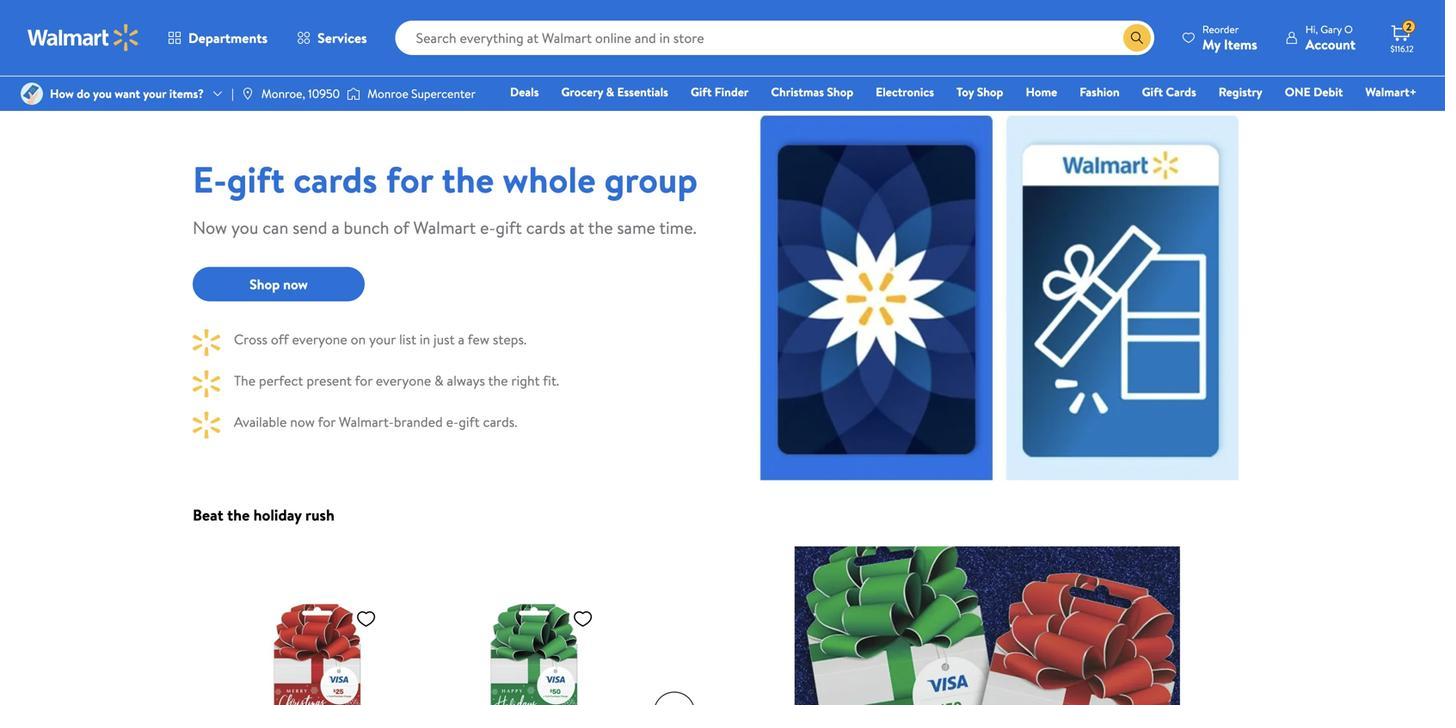 Task type: locate. For each thing, give the bounding box(es) containing it.
1 horizontal spatial your
[[369, 330, 396, 349]]

available now for walmart-branded e-gift cards.
[[234, 413, 518, 432]]

walmart image
[[28, 24, 139, 52]]

now you can send a bunch of walmart e-gift cards at the same time.
[[193, 216, 697, 240]]

0 horizontal spatial card
[[816, 30, 845, 49]]

gift left cards
[[1142, 83, 1163, 100]]

cards left that
[[283, 82, 310, 99]]

now right essentials
[[701, 82, 723, 99]]

1 egift from the left
[[782, 30, 812, 49]]

shop right toy
[[977, 83, 1004, 100]]

fashion link
[[1072, 83, 1128, 101]]

& for grocery
[[606, 83, 614, 100]]

that
[[313, 82, 334, 99]]

egift
[[782, 30, 812, 49], [999, 30, 1029, 49]]

egift left the buster's
[[999, 30, 1029, 49]]

2 vertical spatial &
[[435, 372, 444, 390]]

1 horizontal spatial  image
[[347, 85, 361, 102]]

& inside grocery & essentials link
[[606, 83, 614, 100]]

shop now right essentials
[[672, 82, 723, 99]]

$25 vanilla visa christmas bow gift card image
[[252, 601, 383, 706]]

cards.
[[483, 413, 518, 432]]

for up of
[[386, 154, 433, 205]]

2 horizontal spatial for
[[386, 154, 433, 205]]

1 horizontal spatial egift
[[999, 30, 1029, 49]]

now right available
[[290, 413, 315, 432]]

your for list
[[369, 330, 396, 349]]

fashion
[[1080, 83, 1120, 100]]

1 vertical spatial cards
[[294, 154, 378, 205]]

beat the holiday rush
[[193, 505, 335, 526]]

shop up "cross"
[[250, 275, 280, 294]]

& inside dave & buster's $25 egift card
[[1032, 11, 1041, 30]]

1 gift from the left
[[691, 83, 712, 100]]

1 vertical spatial your
[[369, 330, 396, 349]]

gift up can on the top left
[[227, 154, 285, 205]]

always
[[447, 372, 485, 390]]

fit.
[[543, 372, 559, 390]]

 image for how do you want your items?
[[21, 83, 43, 105]]

1 vertical spatial time.
[[660, 216, 697, 240]]

1 vertical spatial shop now
[[250, 275, 308, 294]]

2 horizontal spatial on
[[390, 82, 403, 99]]

1 horizontal spatial e-
[[446, 413, 459, 432]]

walmart+
[[1366, 83, 1417, 100]]

Search search field
[[396, 21, 1155, 55]]

departments button
[[153, 17, 282, 59]]

essentials
[[617, 83, 669, 100]]

2 vertical spatial now
[[290, 413, 315, 432]]

1 horizontal spatial for
[[355, 372, 373, 390]]

everyone
[[292, 330, 347, 349], [376, 372, 431, 390]]

bunch
[[344, 216, 389, 240]]

perfect
[[259, 372, 303, 390]]

0 horizontal spatial &
[[435, 372, 444, 390]]

0 vertical spatial time.
[[406, 82, 432, 99]]

your right want on the left of page
[[143, 85, 166, 102]]

for
[[386, 154, 433, 205], [355, 372, 373, 390], [318, 413, 336, 432]]

card inside dave & buster's $25 egift card
[[1033, 30, 1061, 49]]

now inside shop now button
[[283, 275, 308, 294]]

0 horizontal spatial gift
[[691, 83, 712, 100]]

the right at
[[588, 216, 613, 240]]

card right dave
[[1033, 30, 1061, 49]]

gift left finder at the top
[[691, 83, 712, 100]]

2 horizontal spatial &
[[1032, 11, 1041, 30]]

 image left how
[[21, 83, 43, 105]]

 image
[[21, 83, 43, 105], [347, 85, 361, 102]]

shop inside button
[[250, 275, 280, 294]]

$50
[[882, 11, 905, 30]]

0 horizontal spatial  image
[[21, 83, 43, 105]]

1 horizontal spatial gift
[[1142, 83, 1163, 100]]

1 horizontal spatial card
[[1033, 30, 1061, 49]]

e- right |
[[250, 82, 261, 99]]

available now for walmart-branded e-gift cards image
[[193, 412, 220, 439]]

0 horizontal spatial your
[[143, 85, 166, 102]]

2
[[1407, 20, 1412, 34]]

e- right branded at left
[[446, 413, 459, 432]]

$116.12
[[1391, 43, 1414, 55]]

holiday
[[254, 505, 302, 526]]

services button
[[282, 17, 382, 59]]

one debit
[[1285, 83, 1344, 100]]

& right 'grocery'
[[606, 83, 614, 100]]

now up off in the left of the page
[[283, 275, 308, 294]]

$25
[[1095, 11, 1117, 30]]

how
[[50, 85, 74, 102]]

1 horizontal spatial a
[[458, 330, 465, 349]]

1 vertical spatial &
[[606, 83, 614, 100]]

cards
[[283, 82, 310, 99], [294, 154, 378, 205], [526, 216, 566, 240]]

0 vertical spatial for
[[386, 154, 433, 205]]

supercenter
[[411, 85, 476, 102]]

0 vertical spatial now
[[701, 82, 723, 99]]

cheese
[[834, 11, 879, 30]]

shop right christmas
[[827, 83, 854, 100]]

1 vertical spatial everyone
[[376, 372, 431, 390]]

on right |
[[234, 82, 247, 99]]

a right just
[[458, 330, 465, 349]]

can
[[263, 216, 289, 240]]

0 horizontal spatial shop now
[[250, 275, 308, 294]]

2 card from the left
[[1033, 30, 1061, 49]]

1 horizontal spatial &
[[606, 83, 614, 100]]

e-
[[250, 82, 261, 99], [480, 216, 496, 240], [446, 413, 459, 432]]

& right dave
[[1032, 11, 1041, 30]]

0 horizontal spatial e-
[[250, 82, 261, 99]]

the right beat
[[227, 505, 250, 526]]

deals
[[510, 83, 539, 100]]

card up christmas shop link
[[816, 30, 845, 49]]

shop now button
[[193, 267, 365, 302]]

0 horizontal spatial a
[[332, 216, 340, 240]]

time. right arrive
[[406, 82, 432, 99]]

same
[[617, 216, 656, 240]]

savings
[[193, 82, 231, 99]]

the
[[442, 154, 494, 205], [588, 216, 613, 240], [488, 372, 508, 390], [227, 505, 250, 526]]

 image right 10950
[[347, 85, 361, 102]]

0 vertical spatial everyone
[[292, 330, 347, 349]]

want
[[115, 85, 140, 102]]

now for shop now link
[[701, 82, 723, 99]]

on right arrive
[[390, 82, 403, 99]]

e- right walmart
[[480, 216, 496, 240]]

hi, gary o account
[[1306, 22, 1356, 54]]

0 horizontal spatial everyone
[[292, 330, 347, 349]]

now
[[701, 82, 723, 99], [283, 275, 308, 294], [290, 413, 315, 432]]

0 horizontal spatial for
[[318, 413, 336, 432]]

10950
[[308, 85, 340, 102]]

 image for monroe supercenter
[[347, 85, 361, 102]]

on left list in the left top of the page
[[351, 330, 366, 349]]

0 vertical spatial &
[[1032, 11, 1041, 30]]

1 vertical spatial for
[[355, 372, 373, 390]]

search icon image
[[1131, 31, 1144, 45]]

registry link
[[1211, 83, 1271, 101]]

2 egift from the left
[[999, 30, 1029, 49]]

1 card from the left
[[816, 30, 845, 49]]

you left can on the top left
[[231, 216, 258, 240]]

 image
[[241, 87, 255, 101]]

egift left e
[[782, 30, 812, 49]]

2 gift from the left
[[1142, 83, 1163, 100]]

e-gift cards for the whole group
[[193, 154, 698, 205]]

for right present
[[355, 372, 373, 390]]

0 vertical spatial your
[[143, 85, 166, 102]]

the perfect present for everyone & always the right fit.
[[234, 372, 559, 390]]

1 vertical spatial now
[[283, 275, 308, 294]]

gift for gift finder
[[691, 83, 712, 100]]

2 vertical spatial cards
[[526, 216, 566, 240]]

on
[[234, 82, 247, 99], [390, 82, 403, 99], [351, 330, 366, 349]]

beat the holiday rush region
[[193, 505, 1253, 706]]

you right "do"
[[93, 85, 112, 102]]

shop now link
[[570, 82, 723, 99]]

reorder
[[1203, 22, 1239, 37]]

cross off everyone on your list in just a few steps. image
[[193, 329, 220, 357]]

the inside beat the holiday rush region
[[227, 505, 250, 526]]

shop
[[672, 82, 698, 99], [827, 83, 854, 100], [977, 83, 1004, 100], [250, 275, 280, 294]]

&
[[1032, 11, 1041, 30], [606, 83, 614, 100], [435, 372, 444, 390]]

cards
[[1166, 83, 1197, 100]]

egift inside dave & buster's $25 egift card
[[999, 30, 1029, 49]]

cards up send in the top left of the page
[[294, 154, 378, 205]]

card for cheese
[[816, 30, 845, 49]]

rush
[[305, 505, 335, 526]]

gift
[[691, 83, 712, 100], [1142, 83, 1163, 100]]

time. right same
[[660, 216, 697, 240]]

shop now
[[672, 82, 723, 99], [250, 275, 308, 294]]

you
[[93, 85, 112, 102], [231, 216, 258, 240]]

shop now inside button
[[250, 275, 308, 294]]

monroe, 10950
[[261, 85, 340, 102]]

a
[[332, 216, 340, 240], [458, 330, 465, 349]]

gary
[[1321, 22, 1342, 37]]

egift inside chuck e cheese $50 egift card
[[782, 30, 812, 49]]

1 vertical spatial e-
[[480, 216, 496, 240]]

your left list in the left top of the page
[[369, 330, 396, 349]]

0 vertical spatial e-
[[250, 82, 261, 99]]

1 horizontal spatial shop now
[[672, 82, 723, 99]]

0 horizontal spatial egift
[[782, 30, 812, 49]]

& left always in the left of the page
[[435, 372, 444, 390]]

your for items?
[[143, 85, 166, 102]]

for left the walmart-
[[318, 413, 336, 432]]

0 horizontal spatial you
[[93, 85, 112, 102]]

add to favorites list, $50 vanilla visa holiday green fluffy bow image
[[573, 608, 593, 630]]

card inside chuck e cheese $50 egift card
[[816, 30, 845, 49]]

1 horizontal spatial you
[[231, 216, 258, 240]]

0 vertical spatial shop now
[[672, 82, 723, 99]]

shop right essentials
[[672, 82, 698, 99]]

shop now up off in the left of the page
[[250, 275, 308, 294]]

a right send in the top left of the page
[[332, 216, 340, 240]]

everyone right off in the left of the page
[[292, 330, 347, 349]]

monroe,
[[261, 85, 305, 102]]

gift down whole
[[496, 216, 522, 240]]

the perfect present for everyone & always the right fit. image
[[193, 371, 220, 398]]

cards left at
[[526, 216, 566, 240]]

finder
[[715, 83, 749, 100]]

add to favorites list, $25 vanilla visa christmas bow gift card image
[[356, 608, 377, 630]]

services
[[318, 28, 367, 47]]

chuck e cheese $50 egift card
[[782, 11, 905, 49]]

egift for dave
[[999, 30, 1029, 49]]

everyone down list in the left top of the page
[[376, 372, 431, 390]]

your
[[143, 85, 166, 102], [369, 330, 396, 349]]



Task type: vqa. For each thing, say whether or not it's contained in the screenshot.
$187.37
no



Task type: describe. For each thing, give the bounding box(es) containing it.
0 horizontal spatial on
[[234, 82, 247, 99]]

just
[[434, 330, 455, 349]]

next slide for one and two sku list image
[[654, 692, 695, 706]]

e
[[823, 11, 831, 30]]

beat the holiday rush. stock up on vanilla visa gift cards this holiday season. shop now. image
[[723, 547, 1253, 706]]

$50 vanilla visa holiday green fluffy bow image
[[468, 601, 600, 706]]

home link
[[1018, 83, 1065, 101]]

hi,
[[1306, 22, 1319, 37]]

items
[[1224, 35, 1258, 54]]

gift for gift cards
[[1142, 83, 1163, 100]]

grocery & essentials
[[561, 83, 669, 100]]

for for cards
[[386, 154, 433, 205]]

shop now for shop now link
[[672, 82, 723, 99]]

2 vertical spatial e-
[[446, 413, 459, 432]]

the
[[234, 372, 256, 390]]

1 vertical spatial a
[[458, 330, 465, 349]]

chuck
[[782, 11, 820, 30]]

of
[[394, 216, 409, 240]]

departments
[[188, 28, 268, 47]]

walmart+ link
[[1358, 83, 1425, 101]]

deals link
[[503, 83, 547, 101]]

off
[[271, 330, 289, 349]]

& for dave
[[1032, 11, 1041, 30]]

the left right
[[488, 372, 508, 390]]

for for present
[[355, 372, 373, 390]]

1 vertical spatial you
[[231, 216, 258, 240]]

grocery & essentials link
[[554, 83, 676, 101]]

send
[[293, 216, 327, 240]]

toy
[[957, 83, 974, 100]]

monroe supercenter
[[368, 85, 476, 102]]

gift finder link
[[683, 83, 757, 101]]

card for buster's
[[1033, 30, 1061, 49]]

0 vertical spatial cards
[[283, 82, 310, 99]]

o
[[1345, 22, 1353, 37]]

registry
[[1219, 83, 1263, 100]]

dave
[[999, 11, 1029, 30]]

save up to twenty percent. savings on e-gift cards that will arrive on time. shop now. image
[[193, 0, 723, 64]]

electronics link
[[868, 83, 942, 101]]

whole
[[503, 154, 596, 205]]

one
[[1285, 83, 1311, 100]]

walmart
[[414, 216, 476, 240]]

debit
[[1314, 83, 1344, 100]]

1 horizontal spatial everyone
[[376, 372, 431, 390]]

egift for chuck
[[782, 30, 812, 49]]

1 horizontal spatial on
[[351, 330, 366, 349]]

2 horizontal spatial e-
[[480, 216, 496, 240]]

Walmart Site-Wide search field
[[396, 21, 1155, 55]]

will
[[337, 82, 354, 99]]

dave & buster's $25 egift card
[[999, 11, 1117, 49]]

cross off everyone on your list in just a few steps.
[[234, 330, 527, 349]]

0 horizontal spatial time.
[[406, 82, 432, 99]]

walmart-
[[339, 413, 394, 432]]

do
[[77, 85, 90, 102]]

right
[[511, 372, 540, 390]]

electronics
[[876, 83, 935, 100]]

toy shop link
[[949, 83, 1012, 101]]

in
[[420, 330, 430, 349]]

1 horizontal spatial time.
[[660, 216, 697, 240]]

present
[[307, 372, 352, 390]]

items?
[[169, 85, 204, 102]]

available
[[234, 413, 287, 432]]

e-
[[193, 154, 227, 205]]

one debit link
[[1278, 83, 1351, 101]]

my
[[1203, 35, 1221, 54]]

branded
[[394, 413, 443, 432]]

savings on e-gift cards that will arrive on time.
[[193, 82, 432, 99]]

christmas shop
[[771, 83, 854, 100]]

now for shop now button
[[283, 275, 308, 294]]

gift finder
[[691, 83, 749, 100]]

list
[[399, 330, 417, 349]]

gift left cards. on the bottom
[[459, 413, 480, 432]]

now
[[193, 216, 227, 240]]

0 vertical spatial you
[[93, 85, 112, 102]]

reorder my items
[[1203, 22, 1258, 54]]

gift cards
[[1142, 83, 1197, 100]]

account
[[1306, 35, 1356, 54]]

home
[[1026, 83, 1058, 100]]

gift right |
[[261, 82, 280, 99]]

buster's
[[1045, 11, 1092, 30]]

0 vertical spatial a
[[332, 216, 340, 240]]

gift cards link
[[1135, 83, 1204, 101]]

monroe
[[368, 85, 409, 102]]

the up walmart
[[442, 154, 494, 205]]

|
[[231, 85, 234, 102]]

cross
[[234, 330, 268, 349]]

few
[[468, 330, 490, 349]]

beat
[[193, 505, 224, 526]]

toy shop
[[957, 83, 1004, 100]]

steps.
[[493, 330, 527, 349]]

christmas
[[771, 83, 824, 100]]

how do you want your items?
[[50, 85, 204, 102]]

group
[[605, 154, 698, 205]]

shop now for shop now button
[[250, 275, 308, 294]]

2 vertical spatial for
[[318, 413, 336, 432]]

grocery
[[561, 83, 603, 100]]

christmas shop link
[[764, 83, 861, 101]]



